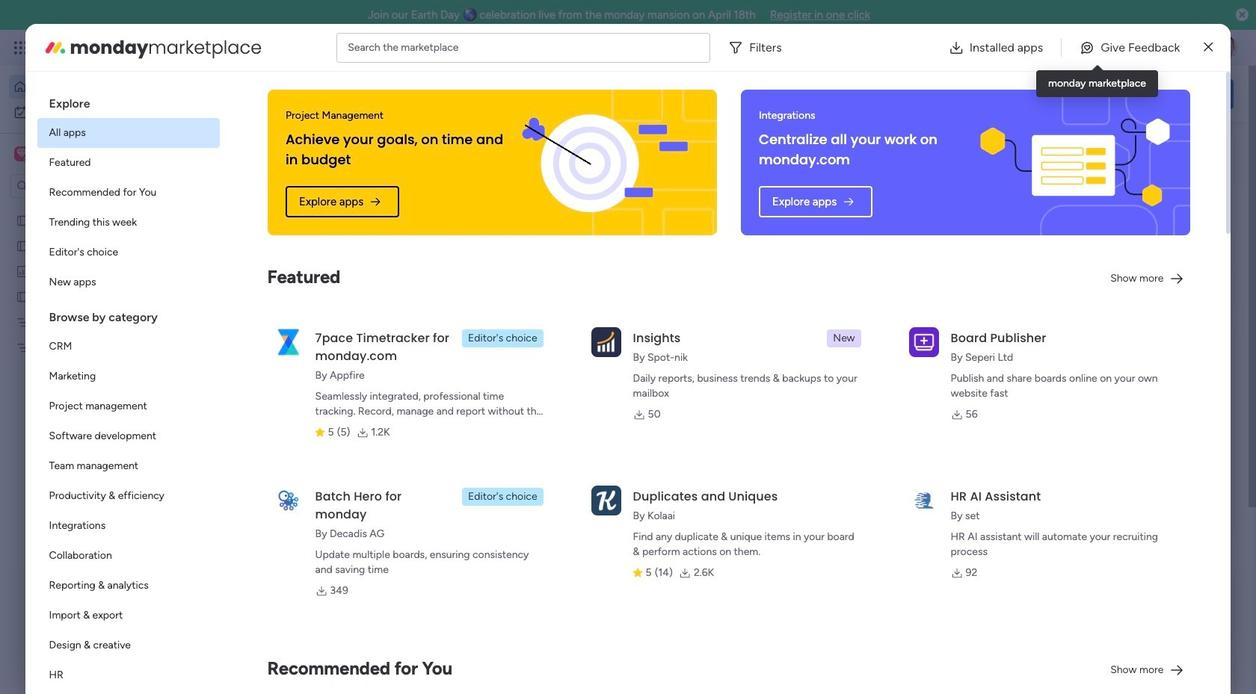 Task type: vqa. For each thing, say whether or not it's contained in the screenshot.
Templates image
yes



Task type: describe. For each thing, give the bounding box(es) containing it.
0 vertical spatial dapulse x slim image
[[1205, 39, 1214, 56]]

invite members image
[[1057, 40, 1072, 55]]

monday marketplace image
[[1090, 40, 1105, 55]]

select product image
[[13, 40, 28, 55]]

1 banner logo image from the left
[[505, 90, 699, 236]]

2 public board image from the top
[[16, 239, 30, 253]]

2 check circle image from the top
[[1032, 189, 1042, 201]]

quick search results list box
[[231, 170, 974, 551]]

1 circle o image from the top
[[1032, 209, 1042, 220]]

help image
[[1159, 40, 1174, 55]]

v2 bolt switch image
[[1139, 86, 1147, 102]]

workspace image
[[17, 146, 27, 162]]

search everything image
[[1127, 40, 1142, 55]]

notifications image
[[991, 40, 1006, 55]]

component image
[[494, 327, 508, 340]]

2 circle o image from the top
[[1032, 228, 1042, 239]]

see plans image
[[248, 40, 262, 56]]

templates image image
[[1023, 331, 1221, 434]]

3 public board image from the top
[[16, 290, 30, 304]]

workspace image
[[14, 146, 29, 162]]

public dashboard image
[[16, 264, 30, 278]]

terry turtle image
[[1215, 36, 1239, 60]]



Task type: locate. For each thing, give the bounding box(es) containing it.
1 heading from the top
[[37, 84, 220, 118]]

0 vertical spatial heading
[[37, 84, 220, 118]]

getting started element
[[1010, 575, 1234, 635]]

2 image
[[1035, 31, 1049, 48]]

update feed image
[[1024, 40, 1039, 55]]

option
[[9, 75, 182, 99], [9, 100, 182, 124], [37, 118, 220, 148], [37, 148, 220, 178], [37, 178, 220, 208], [0, 207, 191, 210], [37, 208, 220, 238], [37, 238, 220, 268], [37, 268, 220, 298], [37, 332, 220, 362], [37, 362, 220, 392], [37, 392, 220, 422], [37, 422, 220, 452], [37, 452, 220, 482], [37, 482, 220, 512], [37, 512, 220, 542], [37, 542, 220, 572], [37, 572, 220, 601], [37, 601, 220, 631], [37, 631, 220, 661], [37, 661, 220, 691]]

app logo image
[[273, 327, 303, 357], [591, 327, 621, 357], [909, 327, 939, 357], [273, 486, 303, 516], [591, 486, 621, 516], [909, 486, 939, 516]]

monday marketplace image
[[43, 36, 67, 59]]

2 heading from the top
[[37, 298, 220, 332]]

0 horizontal spatial banner logo image
[[505, 90, 699, 236]]

public board image
[[16, 213, 30, 227], [16, 239, 30, 253], [16, 290, 30, 304]]

1 vertical spatial public board image
[[16, 239, 30, 253]]

list box
[[37, 84, 220, 695], [0, 205, 191, 562]]

dapulse x slim image
[[1205, 39, 1214, 56], [1212, 138, 1230, 156]]

v2 user feedback image
[[1022, 85, 1033, 102]]

1 public board image from the top
[[16, 213, 30, 227]]

circle o image
[[1032, 209, 1042, 220], [1032, 228, 1042, 239]]

Search in workspace field
[[31, 178, 125, 195]]

workspace selection element
[[14, 145, 125, 165]]

add to favorites image
[[444, 487, 459, 502]]

1 vertical spatial dapulse x slim image
[[1212, 138, 1230, 156]]

0 vertical spatial check circle image
[[1032, 170, 1042, 182]]

0 vertical spatial public board image
[[16, 213, 30, 227]]

2 banner logo image from the left
[[979, 90, 1173, 236]]

2 vertical spatial public board image
[[16, 290, 30, 304]]

check circle image
[[1032, 170, 1042, 182], [1032, 189, 1042, 201]]

0 vertical spatial circle o image
[[1032, 209, 1042, 220]]

1 vertical spatial circle o image
[[1032, 228, 1042, 239]]

1 horizontal spatial banner logo image
[[979, 90, 1173, 236]]

1 vertical spatial check circle image
[[1032, 189, 1042, 201]]

1 vertical spatial heading
[[37, 298, 220, 332]]

heading
[[37, 84, 220, 118], [37, 298, 220, 332]]

banner logo image
[[505, 90, 699, 236], [979, 90, 1173, 236]]

1 check circle image from the top
[[1032, 170, 1042, 182]]

terry turtle image
[[266, 645, 296, 675]]



